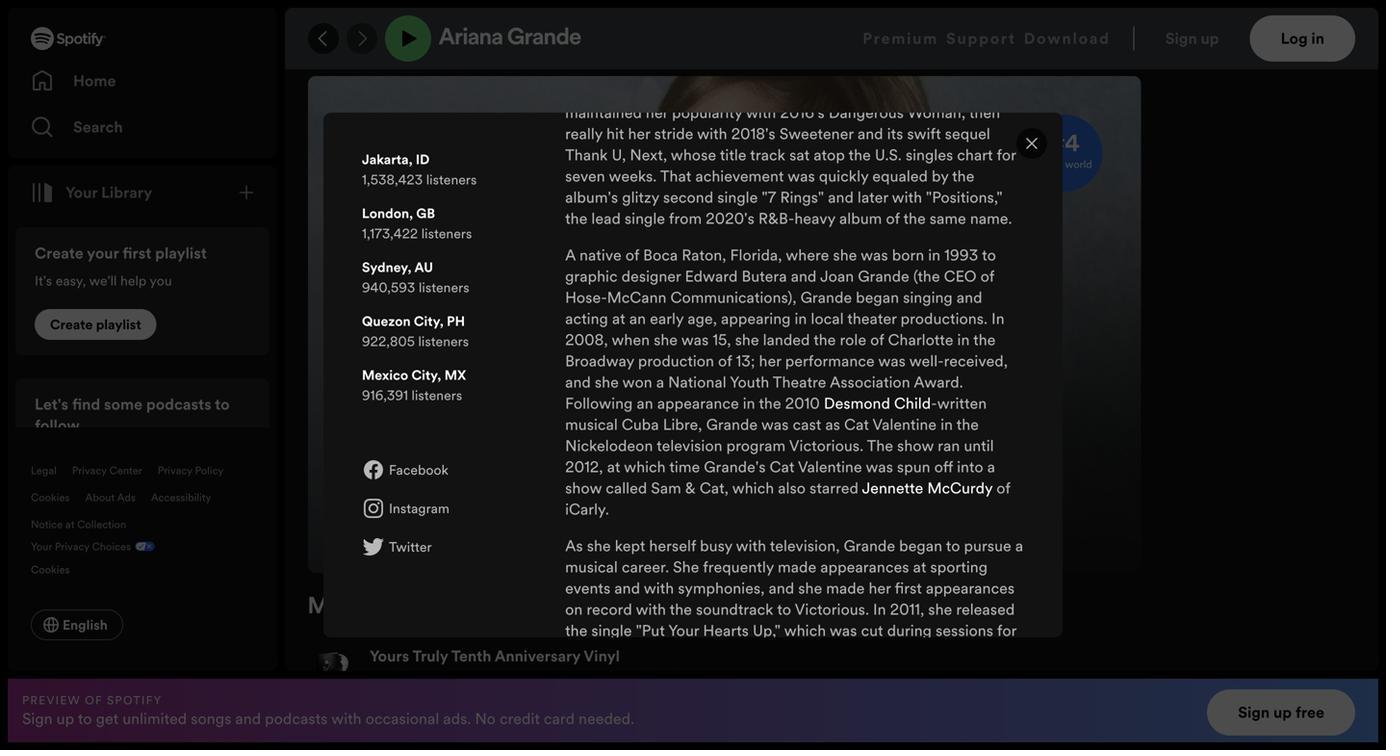 Task type: describe. For each thing, give the bounding box(es) containing it.
with up harder."
[[950, 38, 980, 60]]

your inside "main" element
[[31, 539, 52, 554]]

2013 inside as she kept herself busy with television, grande began to pursue a musical career. she frequently made appearances at sporting events and with symphonies, and she made her first appearances on record with the soundtrack to victorious. in 2011, she released the single "put your hearts up," which was cut during sessions for a teen-oriented pop album; she later disowned the single due to its kiddie feel. grande felt much more comfortable with "the way," her 2013 single featuring
[[634, 684, 668, 705]]

into inside the 84,309,594 monthly listeners with her four-octave vocal acrobatics and iconic image, american singer, songwriter, and actress ariana grande solidified her place as one of the quintessential pop stars of her generation, racking up stacks of awards and chart records in the process. emerging in the early 2010s with the hit single "the way," grande was primed to follow in the footsteps of her biggest influences, , due in part to her powerhouse vocals. with its production, her debut yours truly underscored her debt to '90s r&b, but grande quickly incorporated hip-hop and edm into her sound. "problem," a 2014 smash duet with
[[676, 619, 703, 640]]

in right well-
[[958, 329, 970, 350]]

2 cookies from the top
[[31, 562, 70, 577]]

album
[[840, 208, 882, 229]]

2010
[[786, 393, 820, 414]]

2014 inside production, her debut yours truly underscored her debt to '90s r&b, but grande quickly incorporated hip-hop and edm into her sound. "problem," a 2014 smash duet with , was the first indication of her development, an evolution reinforced by the hits "bang bang" and "love me harder." grande maintained her popularity with 2016's dangerous woman, then really hit her stride with 2018's sweetener and its swift sequel thank u, next, whose title track sat atop the u.s. singles chart for seven weeks. that achievement was quickly equaled by the album's glitzy second single "7 rings" and later with "positions," the lead single from 2020's r&b-heavy album of the same name.
[[829, 38, 863, 60]]

her inside "a native of boca raton, florida, where she was born in 1993 to graphic designer edward butera and joan grande (the ceo of hose-mccann communications), grande began singing and acting at an early age, appearing in local theater productions. in 2008, when she was 15, she landed the role of charlotte in the broadway production of 13; her performance was well-received, and she won a national youth theatre association award. following an appearance in the 2010"
[[759, 350, 782, 372]]

0 vertical spatial show
[[898, 435, 934, 456]]

place
[[709, 492, 747, 513]]

later inside as she kept herself busy with television, grande began to pursue a musical career. she frequently made appearances at sporting events and with symphonies, and she made her first appearances on record with the soundtrack to victorious. in 2011, she released the single "put your hearts up," which was cut during sessions for a teen-oriented pop album; she later disowned the single due to its kiddie feel. grande felt much more comfortable with "the way," her 2013 single featuring
[[786, 641, 817, 662]]

she
[[673, 557, 700, 578]]

where inside . this signaled a mature direction and audiences responded, taking it to the top ten in the u.s., where it was eventually certified triple platinum. it was the first single from her 2013 debut, yours truly, which also featu
[[600, 726, 644, 747]]

#
[[1049, 134, 1066, 157]]

incorporated inside production, her debut yours truly underscored her debt to '90s r&b, but grande quickly incorporated hip-hop and edm into her sound. "problem," a 2014 smash duet with , was the first indication of her development, an evolution reinforced by the hits "bang bang" and "love me harder." grande maintained her popularity with 2016's dangerous woman, then really hit her stride with 2018's sweetener and its swift sequel thank u, next, whose title track sat atop the u.s. singles chart for seven weeks. that achievement was quickly equaled by the album's glitzy second single "7 rings" and later with "positions," the lead single from 2020's r&b-heavy album of the same name.
[[853, 17, 942, 38]]

stride
[[655, 123, 694, 144]]

sporting
[[931, 557, 988, 578]]

with left the same
[[892, 187, 923, 208]]

as inside -written musical cuba libre, grande was cast as cat valentine in the nickelodeon television program victorious. the show ran until 2012, at which time grande's cat valentine was spun off into a show called sam & cat, which also starred
[[826, 414, 841, 435]]

sound. inside the 84,309,594 monthly listeners with her four-octave vocal acrobatics and iconic image, american singer, songwriter, and actress ariana grande solidified her place as one of the quintessential pop stars of her generation, racking up stacks of awards and chart records in the process. emerging in the early 2010s with the hit single "the way," grande was primed to follow in the footsteps of her biggest influences, , due in part to her powerhouse vocals. with its production, her debut yours truly underscored her debt to '90s r&b, but grande quickly incorporated hip-hop and edm into her sound. "problem," a 2014 smash duet with
[[733, 619, 779, 640]]

was left well-
[[879, 350, 906, 372]]

when
[[612, 329, 650, 350]]

close image
[[1025, 136, 1040, 151]]

1 horizontal spatial by
[[932, 166, 949, 187]]

this
[[865, 684, 893, 705]]

but inside the 84,309,594 monthly listeners with her four-octave vocal acrobatics and iconic image, american singer, songwriter, and actress ariana grande solidified her place as one of the quintessential pop stars of her generation, racking up stacks of awards and chart records in the process. emerging in the early 2010s with the hit single "the way," grande was primed to follow in the footsteps of her biggest influences, , due in part to her powerhouse vocals. with its production, her debut yours truly underscored her debt to '90s r&b, but grande quickly incorporated hip-hop and edm into her sound. "problem," a 2014 smash duet with
[[892, 598, 915, 619]]

0 horizontal spatial truly
[[413, 646, 448, 667]]

sign up free
[[1239, 702, 1325, 723]]

in inside "a native of boca raton, florida, where she was born in 1993 to graphic designer edward butera and joan grande (the ceo of hose-mccann communications), grande began singing and acting at an early age, appearing in local theater productions. in 2008, when she was 15, she landed the role of charlotte in the broadway production of 13; her performance was well-received, and she won a national youth theatre association award. following an appearance in the 2010"
[[992, 308, 1005, 329]]

tenth
[[452, 646, 492, 667]]

a right pursue
[[1016, 535, 1024, 557]]

with up frequently
[[703, 534, 733, 556]]

to right vocals.
[[802, 598, 816, 619]]

"put
[[636, 620, 665, 641]]

really
[[565, 123, 603, 144]]

she right album;
[[758, 641, 782, 662]]

seven
[[565, 166, 606, 187]]

and down 2008, at the top left of the page
[[565, 372, 591, 393]]

single inside the 84,309,594 monthly listeners with her four-octave vocal acrobatics and iconic image, american singer, songwriter, and actress ariana grande solidified her place as one of the quintessential pop stars of her generation, racking up stacks of awards and chart records in the process. emerging in the early 2010s with the hit single "the way," grande was primed to follow in the footsteps of her biggest influences, , due in part to her powerhouse vocals. with its production, her debut yours truly underscored her debt to '90s r&b, but grande quickly incorporated hip-hop and edm into her sound. "problem," a 2014 smash duet with
[[785, 534, 825, 556]]

its for which
[[565, 662, 582, 684]]

yours inside production, her debut yours truly underscored her debt to '90s r&b, but grande quickly incorporated hip-hop and edm into her sound. "problem," a 2014 smash duet with , was the first indication of her development, an evolution reinforced by the hits "bang bang" and "love me harder." grande maintained her popularity with 2016's dangerous woman, then really hit her stride with 2018's sweetener and its swift sequel thank u, next, whose title track sat atop the u.s. singles chart for seven weeks. that achievement was quickly equaled by the album's glitzy second single "7 rings" and later with "positions," the lead single from 2020's r&b-heavy album of the same name.
[[846, 0, 884, 17]]

quezon
[[362, 312, 411, 330]]

hit inside the 84,309,594 monthly listeners with her four-octave vocal acrobatics and iconic image, american singer, songwriter, and actress ariana grande solidified her place as one of the quintessential pop stars of her generation, racking up stacks of awards and chart records in the process. emerging in the early 2010s with the hit single "the way," grande was primed to follow in the footsteps of her biggest influences, , due in part to her powerhouse vocals. with its production, her debut yours truly underscored her debt to '90s r&b, but grande quickly incorporated hip-hop and edm into her sound. "problem," a 2014 smash duet with
[[763, 534, 781, 556]]

powerhouse
[[663, 577, 749, 598]]

with left 2016's
[[746, 102, 777, 123]]

soundtrack
[[696, 599, 774, 620]]

frequently
[[703, 557, 774, 578]]

early inside "a native of boca raton, florida, where she was born in 1993 to graphic designer edward butera and joan grande (the ceo of hose-mccann communications), grande began singing and acting at an early age, appearing in local theater productions. in 2008, when she was 15, she landed the role of charlotte in the broadway production of 13; her performance was well-received, and she won a national youth theatre association award. following an appearance in the 2010"
[[650, 308, 684, 329]]

in down 'icarly.'
[[578, 534, 590, 556]]

chart inside the 84,309,594 monthly listeners with her four-octave vocal acrobatics and iconic image, american singer, songwriter, and actress ariana grande solidified her place as one of the quintessential pop stars of her generation, racking up stacks of awards and chart records in the process. emerging in the early 2010s with the hit single "the way," grande was primed to follow in the footsteps of her biggest influences, , due in part to her powerhouse vocals. with its production, her debut yours truly underscored her debt to '90s r&b, but grande quickly incorporated hip-hop and edm into her sound. "problem," a 2014 smash duet with
[[867, 513, 903, 534]]

in down 13;
[[743, 393, 756, 414]]

2020's
[[706, 208, 755, 229]]

she down influences,
[[799, 578, 823, 599]]

she down album
[[833, 244, 858, 266]]

in right born
[[929, 244, 941, 266]]

0 horizontal spatial made
[[778, 557, 817, 578]]

and down footsteps
[[615, 578, 640, 599]]

was right it
[[949, 726, 977, 747]]

grande up indication
[[744, 17, 795, 38]]

singles
[[906, 144, 954, 166]]

grande up role
[[801, 287, 852, 308]]

feel.
[[631, 662, 661, 684]]

won
[[623, 372, 653, 393]]

notice at collection link
[[31, 517, 126, 532]]

to up mature
[[992, 641, 1007, 662]]

taking
[[817, 705, 860, 726]]

for inside as she kept herself busy with television, grande began to pursue a musical career. she frequently made appearances at sporting events and with symphonies, and she made her first appearances on record with the soundtrack to victorious. in 2011, she released the single "put your hearts up," which was cut during sessions for a teen-oriented pop album; she later disowned the single due to its kiddie feel. grande felt much more comfortable with "the way," her 2013 single featuring
[[998, 620, 1017, 641]]

in inside -written musical cuba libre, grande was cast as cat valentine in the nickelodeon television program victorious. the show ran until 2012, at which time grande's cat valentine was spun off into a show called sam & cat, which also starred
[[941, 414, 953, 435]]

in inside . this signaled a mature direction and audiences responded, taking it to the top ten in the u.s., where it was eventually certified triple platinum. it was the first single from her 2013 debut, yours truly, which also featu
[[977, 705, 990, 726]]

with right stride
[[697, 123, 728, 144]]

collection
[[77, 517, 126, 532]]

was up maintained
[[620, 60, 647, 81]]

first inside production, her debut yours truly underscored her debt to '90s r&b, but grande quickly incorporated hip-hop and edm into her sound. "problem," a 2014 smash duet with , was the first indication of her development, an evolution reinforced by the hits "bang bang" and "love me harder." grande maintained her popularity with 2016's dangerous woman, then really hit her stride with 2018's sweetener and its swift sequel thank u, next, whose title track sat atop the u.s. singles chart for seven weeks. that achievement was quickly equaled by the album's glitzy second single "7 rings" and later with "positions," the lead single from 2020's r&b-heavy album of the same name.
[[677, 60, 704, 81]]

sessions
[[936, 620, 994, 641]]

2011,
[[890, 599, 925, 620]]

began inside "a native of boca raton, florida, where she was born in 1993 to graphic designer edward butera and joan grande (the ceo of hose-mccann communications), grande began singing and acting at an early age, appearing in local theater productions. in 2008, when she was 15, she landed the role of charlotte in the broadway production of 13; her performance was well-received, and she won a national youth theatre association award. following an appearance in the 2010"
[[856, 287, 900, 308]]

its inside the 84,309,594 monthly listeners with her four-octave vocal acrobatics and iconic image, american singer, songwriter, and actress ariana grande solidified her place as one of the quintessential pop stars of her generation, racking up stacks of awards and chart records in the process. emerging in the early 2010s with the hit single "the way," grande was primed to follow in the footsteps of her biggest influences, , due in part to her powerhouse vocals. with its production, her debut yours truly underscored her debt to '90s r&b, but grande quickly incorporated hip-hop and edm into her sound. "problem," a 2014 smash duet with
[[841, 577, 857, 598]]

accessibility
[[151, 490, 211, 505]]

create for your
[[35, 243, 84, 264]]

was left spun
[[866, 456, 894, 478]]

hit inside production, her debut yours truly underscored her debt to '90s r&b, but grande quickly incorporated hip-hop and edm into her sound. "problem," a 2014 smash duet with , was the first indication of her development, an evolution reinforced by the hits "bang bang" and "love me harder." grande maintained her popularity with 2016's dangerous woman, then really hit her stride with 2018's sweetener and its swift sequel thank u, next, whose title track sat atop the u.s. singles chart for seven weeks. that achievement was quickly equaled by the album's glitzy second single "7 rings" and later with "positions," the lead single from 2020's r&b-heavy album of the same name.
[[607, 123, 624, 144]]

1 horizontal spatial valentine
[[873, 414, 937, 435]]

it
[[936, 726, 946, 747]]

to down vocals.
[[778, 599, 792, 620]]

grande up the sequel
[[965, 81, 1017, 102]]

single left "7
[[718, 187, 758, 208]]

go forward image
[[354, 31, 370, 46]]

1 vertical spatial quickly
[[819, 166, 869, 187]]

about for about ads
[[85, 490, 115, 505]]

up inside button
[[1274, 702, 1293, 723]]

where inside "a native of boca raton, florida, where she was born in 1993 to graphic designer edward butera and joan grande (the ceo of hose-mccann communications), grande began singing and acting at an early age, appearing in local theater productions. in 2008, when she was 15, she landed the role of charlotte in the broadway production of 13; her performance was well-received, and she won a national youth theatre association award. following an appearance in the 2010"
[[786, 244, 830, 266]]

which inside as she kept herself busy with television, grande began to pursue a musical career. she frequently made appearances at sporting events and with symphonies, and she made her first appearances on record with the soundtrack to victorious. in 2011, she released the single "put your hearts up," which was cut during sessions for a teen-oriented pop album; she later disowned the single due to its kiddie feel. grande felt much more comfortable with "the way," her 2013 single featuring
[[785, 620, 826, 641]]

"the inside the 84,309,594 monthly listeners with her four-octave vocal acrobatics and iconic image, american singer, songwriter, and actress ariana grande solidified her place as one of the quintessential pop stars of her generation, racking up stacks of awards and chart records in the process. emerging in the early 2010s with the hit single "the way," grande was primed to follow in the footsteps of her biggest influences, , due in part to her powerhouse vocals. with its production, her debut yours truly underscored her debt to '90s r&b, but grande quickly incorporated hip-hop and edm into her sound. "problem," a 2014 smash duet with
[[829, 534, 862, 556]]

was left eventually
[[660, 726, 688, 747]]

was inside as she kept herself busy with television, grande began to pursue a musical career. she frequently made appearances at sporting events and with symphonies, and she made her first appearances on record with the soundtrack to victorious. in 2011, she released the single "put your hearts up," which was cut during sessions for a teen-oriented pop album; she later disowned the single due to its kiddie feel. grande felt much more comfortable with "the way," her 2013 single featuring
[[830, 620, 858, 641]]

events
[[565, 578, 611, 599]]

0 vertical spatial by
[[641, 81, 658, 102]]

edm inside production, her debut yours truly underscored her debt to '90s r&b, but grande quickly incorporated hip-hop and edm into her sound. "problem," a 2014 smash duet with , was the first indication of her development, an evolution reinforced by the hits "bang bang" and "love me harder." grande maintained her popularity with 2016's dangerous woman, then really hit her stride with 2018's sweetener and its swift sequel thank u, next, whose title track sat atop the u.s. singles chart for seven weeks. that achievement was quickly equaled by the album's glitzy second single "7 rings" and later with "positions," the lead single from 2020's r&b-heavy album of the same name.
[[595, 38, 630, 60]]

whose
[[671, 144, 717, 166]]

1 vertical spatial cat
[[770, 456, 795, 478]]

2014 inside the 84,309,594 monthly listeners with her four-octave vocal acrobatics and iconic image, american singer, songwriter, and actress ariana grande solidified her place as one of the quintessential pop stars of her generation, racking up stacks of awards and chart records in the process. emerging in the early 2010s with the hit single "the way," grande was primed to follow in the footsteps of her biggest influences, , due in part to her powerhouse vocals. with its production, her debut yours truly underscored her debt to '90s r&b, but grande quickly incorporated hip-hop and edm into her sound. "problem," a 2014 smash duet with
[[871, 619, 905, 640]]

0 vertical spatial quickly
[[799, 17, 849, 38]]

0 horizontal spatial with
[[347, 471, 380, 492]]

to left pursue
[[946, 535, 961, 557]]

was left cast
[[762, 414, 789, 435]]

single inside . this signaled a mature direction and audiences responded, taking it to the top ten in the u.s., where it was eventually certified triple platinum. it was the first single from her 2013 debut, yours truly, which also featu
[[597, 747, 637, 750]]

choices
[[92, 539, 131, 554]]

songs
[[191, 708, 231, 729]]

and inside . this signaled a mature direction and audiences responded, taking it to the top ten in the u.s., where it was eventually certified triple platinum. it was the first single from her 2013 debut, yours truly, which also featu
[[631, 705, 657, 726]]

child
[[895, 393, 931, 414]]

iconic
[[641, 471, 683, 492]]

and down starred
[[837, 513, 863, 534]]

landed
[[763, 329, 810, 350]]

privacy down notice at collection
[[55, 539, 89, 554]]

the
[[867, 435, 894, 456]]

racking
[[641, 513, 692, 534]]

notice at collection
[[31, 517, 126, 532]]

charlotte
[[888, 329, 954, 350]]

incorporated inside the 84,309,594 monthly listeners with her four-octave vocal acrobatics and iconic image, american singer, songwriter, and actress ariana grande solidified her place as one of the quintessential pop stars of her generation, racking up stacks of awards and chart records in the process. emerging in the early 2010s with the hit single "the way," grande was primed to follow in the footsteps of her biggest influences, , due in part to her powerhouse vocals. with its production, her debut yours truly underscored her debt to '90s r&b, but grande quickly incorporated hip-hop and edm into her sound. "problem," a 2014 smash duet with
[[456, 619, 545, 640]]

icarly.
[[565, 499, 610, 520]]

which inside . this signaled a mature direction and audiences responded, taking it to the top ten in the u.s., where it was eventually certified triple platinum. it was the first single from her 2013 debut, yours truly, which also featu
[[873, 747, 914, 750]]

way," inside the 84,309,594 monthly listeners with her four-octave vocal acrobatics and iconic image, american singer, songwriter, and actress ariana grande solidified her place as one of the quintessential pop stars of her generation, racking up stacks of awards and chart records in the process. emerging in the early 2010s with the hit single "the way," grande was primed to follow in the footsteps of her biggest influences, , due in part to her powerhouse vocals. with its production, her debut yours truly underscored her debt to '90s r&b, but grande quickly incorporated hip-hop and edm into her sound. "problem," a 2014 smash duet with
[[866, 534, 904, 556]]

"love
[[836, 81, 875, 102]]

harder."
[[906, 81, 961, 102]]

she down generation,
[[587, 535, 611, 557]]

instagram link
[[362, 497, 565, 520]]

and down "love
[[858, 123, 884, 144]]

hop inside production, her debut yours truly underscored her debt to '90s r&b, but grande quickly incorporated hip-hop and edm into her sound. "problem," a 2014 smash duet with , was the first indication of her development, an evolution reinforced by the hits "bang bang" and "love me harder." grande maintained her popularity with 2016's dangerous woman, then really hit her stride with 2018's sweetener and its swift sequel thank u, next, whose title track sat atop the u.s. singles chart for seven weeks. that achievement was quickly equaled by the album's glitzy second single "7 rings" and later with "positions," the lead single from 2020's r&b-heavy album of the same name.
[[974, 17, 1001, 38]]

in left as
[[551, 556, 563, 577]]

1 vertical spatial an
[[630, 308, 646, 329]]

sydney,
[[362, 258, 412, 276]]

and left "love
[[806, 81, 832, 102]]

and right rings"
[[828, 187, 854, 208]]

name.
[[971, 208, 1013, 229]]

national
[[668, 372, 727, 393]]

1 horizontal spatial made
[[827, 578, 865, 599]]

sweetener
[[780, 123, 854, 144]]

, inside production, her debut yours truly underscored her debt to '90s r&b, but grande quickly incorporated hip-hop and edm into her sound. "problem," a 2014 smash duet with , was the first indication of her development, an evolution reinforced by the hits "bang bang" and "love me harder." grande maintained her popularity with 2016's dangerous woman, then really hit her stride with 2018's sweetener and its swift sequel thank u, next, whose title track sat atop the u.s. singles chart for seven weeks. that achievement was quickly equaled by the album's glitzy second single "7 rings" and later with "positions," the lead single from 2020's r&b-heavy album of the same name.
[[612, 60, 616, 81]]

grande down quintessential
[[347, 556, 398, 577]]

woman,
[[908, 102, 966, 123]]

then
[[970, 102, 1001, 123]]

single up the vinyl
[[592, 620, 632, 641]]

debt inside the 84,309,594 monthly listeners with her four-octave vocal acrobatics and iconic image, american singer, songwriter, and actress ariana grande solidified her place as one of the quintessential pop stars of her generation, racking up stacks of awards and chart records in the process. emerging in the early 2010s with the hit single "the way," grande was primed to follow in the footsteps of her biggest influences, , due in part to her powerhouse vocals. with its production, her debut yours truly underscored her debt to '90s r&b, but grande quickly incorporated hip-hop and edm into her sound. "problem," a 2014 smash duet with
[[767, 598, 799, 619]]

a inside . this signaled a mature direction and audiences responded, taking it to the top ten in the u.s., where it was eventually certified triple platinum. it was the first single from her 2013 debut, yours truly, which also featu
[[959, 684, 967, 705]]

and right the singing
[[957, 287, 983, 308]]

generation,
[[558, 513, 637, 534]]

ariana inside the 84,309,594 monthly listeners with her four-octave vocal acrobatics and iconic image, american singer, songwriter, and actress ariana grande solidified her place as one of the quintessential pop stars of her generation, racking up stacks of awards and chart records in the process. emerging in the early 2010s with the hit single "the way," grande was primed to follow in the footsteps of her biggest influences, , due in part to her powerhouse vocals. with its production, her debut yours truly underscored her debt to '90s r&b, but grande quickly incorporated hip-hop and edm into her sound. "problem," a 2014 smash duet with
[[511, 492, 557, 513]]

to right part
[[618, 577, 633, 598]]

she right when
[[654, 329, 678, 350]]

for inside production, her debut yours truly underscored her debt to '90s r&b, but grande quickly incorporated hip-hop and edm into her sound. "problem," a 2014 smash duet with , was the first indication of her development, an evolution reinforced by the hits "bang bang" and "love me harder." grande maintained her popularity with 2016's dangerous woman, then really hit her stride with 2018's sweetener and its swift sequel thank u, next, whose title track sat atop the u.s. singles chart for seven weeks. that achievement was quickly equaled by the album's glitzy second single "7 rings" and later with "positions," the lead single from 2020's r&b-heavy album of the same name.
[[997, 144, 1017, 166]]

and left "put
[[608, 619, 633, 640]]

1 vertical spatial show
[[565, 478, 602, 499]]

first inside . this signaled a mature direction and audiences responded, taking it to the top ten in the u.s., where it was eventually certified triple platinum. it was the first single from her 2013 debut, yours truly, which also featu
[[565, 747, 593, 750]]

vocal
[[495, 471, 532, 492]]

musical inside -written musical cuba libre, grande was cast as cat valentine in the nickelodeon television program victorious. the show ran until 2012, at which time grande's cat valentine was spun off into a show called sam & cat, which also starred
[[565, 414, 618, 435]]

a left teen-
[[565, 641, 573, 662]]

gb
[[416, 204, 435, 222]]

association
[[830, 372, 911, 393]]

single left felt
[[672, 684, 713, 705]]

primed
[[433, 556, 482, 577]]

chart inside production, her debut yours truly underscored her debt to '90s r&b, but grande quickly incorporated hip-hop and edm into her sound. "problem," a 2014 smash duet with , was the first indication of her development, an evolution reinforced by the hits "bang bang" and "love me harder." grande maintained her popularity with 2016's dangerous woman, then really hit her stride with 2018's sweetener and its swift sequel thank u, next, whose title track sat atop the u.s. singles chart for seven weeks. that achievement was quickly equaled by the album's glitzy second single "7 rings" and later with "positions," the lead single from 2020's r&b-heavy album of the same name.
[[958, 144, 994, 166]]

privacy for privacy policy
[[158, 463, 192, 478]]

u.s.,
[[565, 726, 596, 747]]

in left local
[[795, 308, 807, 329]]

she right 15,
[[735, 329, 759, 350]]

ariana grande
[[439, 27, 582, 50]]

career.
[[622, 557, 669, 578]]

a inside production, her debut yours truly underscored her debt to '90s r&b, but grande quickly incorporated hip-hop and edm into her sound. "problem," a 2014 smash duet with , was the first indication of her development, an evolution reinforced by the hits "bang bang" and "love me harder." grande maintained her popularity with 2016's dangerous woman, then really hit her stride with 2018's sweetener and its swift sequel thank u, next, whose title track sat atop the u.s. singles chart for seven weeks. that achievement was quickly equaled by the album's glitzy second single "7 rings" and later with "positions," the lead single from 2020's r&b-heavy album of the same name.
[[817, 38, 825, 60]]

credit
[[500, 708, 540, 729]]

listeners inside mexico city, mx 916,391 listeners
[[412, 386, 462, 404]]

second
[[663, 187, 714, 208]]

sam
[[651, 478, 682, 499]]

-
[[931, 393, 938, 414]]

first inside as she kept herself busy with television, grande began to pursue a musical career. she frequently made appearances at sporting events and with symphonies, and she made her first appearances on record with the soundtrack to victorious. in 2011, she released the single "put your hearts up," which was cut during sessions for a teen-oriented pop album; she later disowned the single due to its kiddie feel. grande felt much more comfortable with "the way," her 2013 single featuring
[[895, 578, 922, 599]]

was left 15,
[[682, 329, 709, 350]]

2013 inside . this signaled a mature direction and audiences responded, taking it to the top ten in the u.s., where it was eventually certified triple platinum. it was the first single from her 2013 debut, yours truly, which also featu
[[704, 747, 738, 750]]

yours inside the 84,309,594 monthly listeners with her four-octave vocal acrobatics and iconic image, american singer, songwriter, and actress ariana grande solidified her place as one of the quintessential pop stars of her generation, racking up stacks of awards and chart records in the process. emerging in the early 2010s with the hit single "the way," grande was primed to follow in the footsteps of her biggest influences, , due in part to her powerhouse vocals. with its production, her debut yours truly underscored her debt to '90s r&b, but grande quickly incorporated hip-hop and edm into her sound. "problem," a 2014 smash duet with
[[570, 598, 608, 619]]

'90s inside the 84,309,594 monthly listeners with her four-octave vocal acrobatics and iconic image, american singer, songwriter, and actress ariana grande solidified her place as one of the quintessential pop stars of her generation, racking up stacks of awards and chart records in the process. emerging in the early 2010s with the hit single "the way," grande was primed to follow in the footsteps of her biggest influences, , due in part to her powerhouse vocals. with its production, her debut yours truly underscored her debt to '90s r&b, but grande quickly incorporated hip-hop and edm into her sound. "problem," a 2014 smash duet with
[[820, 598, 850, 619]]

she left won
[[595, 372, 619, 393]]

free
[[1296, 702, 1325, 723]]

listeners inside the 84,309,594 monthly listeners with her four-octave vocal acrobatics and iconic image, american singer, songwriter, and actress ariana grande solidified her place as one of the quintessential pop stars of her generation, racking up stacks of awards and chart records in the process. emerging in the early 2010s with the hit single "the way," grande was primed to follow in the footsteps of her biggest influences, , due in part to her powerhouse vocals. with its production, her debut yours truly underscored her debt to '90s r&b, but grande quickly incorporated hip-hop and edm into her sound. "problem," a 2014 smash duet with
[[500, 442, 560, 463]]

appearing
[[721, 308, 791, 329]]

and down facebook link
[[429, 492, 455, 513]]

felt
[[720, 662, 743, 684]]

certified
[[766, 726, 824, 747]]

also inside -written musical cuba libre, grande was cast as cat valentine in the nickelodeon television program victorious. the show ran until 2012, at which time grande's cat valentine was spun off into a show called sam & cat, which also starred
[[778, 478, 806, 499]]

'90s inside production, her debut yours truly underscored her debt to '90s r&b, but grande quickly incorporated hip-hop and edm into her sound. "problem," a 2014 smash duet with , was the first indication of her development, an evolution reinforced by the hits "bang bang" and "love me harder." grande maintained her popularity with 2016's dangerous woman, then really hit her stride with 2018's sweetener and its swift sequel thank u, next, whose title track sat atop the u.s. singles chart for seven weeks. that achievement was quickly equaled by the album's glitzy second single "7 rings" and later with "positions," the lead single from 2020's r&b-heavy album of the same name.
[[645, 17, 675, 38]]

with down stacks
[[736, 535, 767, 557]]

facebook link
[[362, 458, 565, 481]]

1 vertical spatial with
[[804, 577, 837, 598]]

home
[[73, 70, 116, 91]]

and up reinforced
[[565, 38, 591, 60]]

her inside . this signaled a mature direction and audiences responded, taking it to the top ten in the u.s., where it was eventually certified triple platinum. it was the first single from her 2013 debut, yours truly, which also featu
[[678, 747, 700, 750]]

it's
[[35, 272, 52, 290]]

in right records
[[403, 534, 416, 556]]

first inside create your first playlist it's easy, we'll help you
[[123, 243, 152, 264]]

solidified
[[616, 492, 679, 513]]

a inside -written musical cuba libre, grande was cast as cat valentine in the nickelodeon television program victorious. the show ran until 2012, at which time grande's cat valentine was spun off into a show called sam & cat, which also starred
[[988, 456, 996, 478]]

grande down "2012,"
[[560, 492, 612, 513]]

with up ads.
[[429, 640, 460, 661]]

until
[[964, 435, 994, 456]]

stars
[[477, 513, 510, 534]]

production, inside the 84,309,594 monthly listeners with her four-octave vocal acrobatics and iconic image, american singer, songwriter, and actress ariana grande solidified her place as one of the quintessential pop stars of her generation, racking up stacks of awards and chart records in the process. emerging in the early 2010s with the hit single "the way," grande was primed to follow in the footsteps of her biggest influences, , due in part to her powerhouse vocals. with its production, her debut yours truly underscored her debt to '90s r&b, but grande quickly incorporated hip-hop and edm into her sound. "problem," a 2014 smash duet with
[[415, 598, 496, 619]]

at inside "main" element
[[65, 517, 75, 532]]

truly inside production, her debut yours truly underscored her debt to '90s r&b, but grande quickly incorporated hip-hop and edm into her sound. "problem," a 2014 smash duet with , was the first indication of her development, an evolution reinforced by the hits "bang bang" and "love me harder." grande maintained her popularity with 2016's dangerous woman, then really hit her stride with 2018's sweetener and its swift sequel thank u, next, whose title track sat atop the u.s. singles chart for seven weeks. that achievement was quickly equaled by the album's glitzy second single "7 rings" and later with "positions," the lead single from 2020's r&b-heavy album of the same name.
[[888, 0, 921, 17]]

merch
[[308, 596, 373, 619]]

help
[[120, 272, 147, 290]]

-written musical cuba libre, grande was cast as cat valentine in the nickelodeon television program victorious. the show ran until 2012, at which time grande's cat valentine was spun off into a show called sam & cat, which also starred
[[565, 393, 996, 499]]

top bar and user menu element
[[285, 8, 1379, 69]]

listeners inside 'jakarta, id 1,538,423 listeners'
[[426, 170, 477, 189]]

spotify image
[[31, 27, 106, 50]]

and down influences,
[[769, 578, 795, 599]]

with down footsteps
[[644, 578, 674, 599]]

0 horizontal spatial it
[[647, 726, 657, 747]]

1 cookies from the top
[[31, 490, 70, 505]]

debut inside production, her debut yours truly underscored her debt to '90s r&b, but grande quickly incorporated hip-hop and edm into her sound. "problem," a 2014 smash duet with , was the first indication of her development, an evolution reinforced by the hits "bang bang" and "love me harder." grande maintained her popularity with 2016's dangerous woman, then really hit her stride with 2018's sweetener and its swift sequel thank u, next, whose title track sat atop the u.s. singles chart for seven weeks. that achievement was quickly equaled by the album's glitzy second single "7 rings" and later with "positions," the lead single from 2020's r&b-heavy album of the same name.
[[802, 0, 843, 17]]

vocals.
[[752, 577, 800, 598]]

and left iconic
[[612, 471, 637, 492]]

hose-
[[565, 287, 607, 308]]

singing
[[903, 287, 953, 308]]

desmond child
[[824, 393, 931, 414]]

grande left (the
[[858, 266, 910, 287]]

audiences
[[661, 705, 731, 726]]

to right the primed
[[486, 556, 500, 577]]

libre,
[[663, 414, 703, 435]]

to inside production, her debut yours truly underscored her debt to '90s r&b, but grande quickly incorporated hip-hop and edm into her sound. "problem," a 2014 smash duet with , was the first indication of her development, an evolution reinforced by the hits "bang bang" and "love me harder." grande maintained her popularity with 2016's dangerous woman, then really hit her stride with 2018's sweetener and its swift sequel thank u, next, whose title track sat atop the u.s. singles chart for seven weeks. that achievement was quickly equaled by the album's glitzy second single "7 rings" and later with "positions," the lead single from 2020's r&b-heavy album of the same name.
[[627, 17, 641, 38]]

debut inside the 84,309,594 monthly listeners with her four-octave vocal acrobatics and iconic image, american singer, songwriter, and actress ariana grande solidified her place as one of the quintessential pop stars of her generation, racking up stacks of awards and chart records in the process. emerging in the early 2010s with the hit single "the way," grande was primed to follow in the footsteps of her biggest influences, , due in part to her powerhouse vocals. with its production, her debut yours truly underscored her debt to '90s r&b, but grande quickly incorporated hip-hop and edm into her sound. "problem," a 2014 smash duet with
[[526, 598, 567, 619]]

into inside production, her debut yours truly underscored her debt to '90s r&b, but grande quickly incorporated hip-hop and edm into her sound. "problem," a 2014 smash duet with , was the first indication of her development, an evolution reinforced by the hits "bang bang" and "love me harder." grande maintained her popularity with 2016's dangerous woman, then really hit her stride with 2018's sweetener and its swift sequel thank u, next, whose title track sat atop the u.s. singles chart for seven weeks. that achievement was quickly equaled by the album's glitzy second single "7 rings" and later with "positions," the lead single from 2020's r&b-heavy album of the same name.
[[634, 38, 660, 60]]

notice
[[31, 517, 63, 532]]

smash inside production, her debut yours truly underscored her debt to '90s r&b, but grande quickly incorporated hip-hop and edm into her sound. "problem," a 2014 smash duet with , was the first indication of her development, an evolution reinforced by the hits "bang bang" and "love me harder." grande maintained her popularity with 2016's dangerous woman, then really hit her stride with 2018's sweetener and its swift sequel thank u, next, whose title track sat atop the u.s. singles chart for seven weeks. that achievement was quickly equaled by the album's glitzy second single "7 rings" and later with "positions," the lead single from 2020's r&b-heavy album of the same name.
[[867, 38, 911, 60]]

sydney, au 940,593 listeners
[[362, 258, 470, 296]]

with up top
[[918, 662, 948, 684]]

playlist inside create your first playlist it's easy, we'll help you
[[155, 243, 207, 264]]

maintained
[[565, 102, 642, 123]]

0 horizontal spatial appearances
[[821, 557, 910, 578]]

sound. inside production, her debut yours truly underscored her debt to '90s r&b, but grande quickly incorporated hip-hop and edm into her sound. "problem," a 2014 smash duet with , was the first indication of her development, an evolution reinforced by the hits "bang bang" and "love me harder." grande maintained her popularity with 2016's dangerous woman, then really hit her stride with 2018's sweetener and its swift sequel thank u, next, whose title track sat atop the u.s. singles chart for seven weeks. that achievement was quickly equaled by the album's glitzy second single "7 rings" and later with "positions," the lead single from 2020's r&b-heavy album of the same name.
[[690, 38, 737, 60]]

go back image
[[316, 31, 331, 46]]

twitter
[[389, 538, 432, 556]]

city, for 916,391
[[412, 366, 441, 384]]

playlist inside button
[[96, 315, 141, 334]]

main element
[[8, 8, 277, 671]]

card
[[544, 708, 575, 729]]

ariana grande dialog
[[324, 0, 1063, 750]]

due inside the 84,309,594 monthly listeners with her four-octave vocal acrobatics and iconic image, american singer, songwriter, and actress ariana grande solidified her place as one of the quintessential pop stars of her generation, racking up stacks of awards and chart records in the process. emerging in the early 2010s with the hit single "the way," grande was primed to follow in the footsteps of her biggest influences, , due in part to her powerhouse vocals. with its production, her debut yours truly underscored her debt to '90s r&b, but grande quickly incorporated hip-hop and edm into her sound. "problem," a 2014 smash duet with
[[540, 577, 566, 598]]

&
[[686, 478, 696, 499]]

listeners inside quezon city, ph 922,805 listeners
[[418, 332, 469, 350]]

1 vertical spatial valentine
[[798, 456, 863, 478]]

was right "7
[[788, 166, 815, 187]]



Task type: vqa. For each thing, say whether or not it's contained in the screenshot.
Paradise BTS
no



Task type: locate. For each thing, give the bounding box(es) containing it.
with down yours truly tenth anniversary vinyl image
[[331, 708, 362, 729]]

top
[[920, 705, 946, 726]]

0 vertical spatial production,
[[692, 0, 772, 17]]

0 vertical spatial "problem,"
[[741, 38, 813, 60]]

2 for from the top
[[998, 620, 1017, 641]]

as left one
[[751, 492, 766, 513]]

0 horizontal spatial in
[[874, 599, 887, 620]]

lead
[[592, 208, 621, 229]]

edm inside the 84,309,594 monthly listeners with her four-octave vocal acrobatics and iconic image, american singer, songwriter, and actress ariana grande solidified her place as one of the quintessential pop stars of her generation, racking up stacks of awards and chart records in the process. emerging in the early 2010s with the hit single "the way," grande was primed to follow in the footsteps of her biggest influences, , due in part to her powerhouse vocals. with its production, her debut yours truly underscored her debt to '90s r&b, but grande quickly incorporated hip-hop and edm into her sound. "problem," a 2014 smash duet with
[[637, 619, 672, 640]]

title
[[720, 144, 747, 166]]

award.
[[914, 372, 964, 393]]

0 horizontal spatial its
[[565, 662, 582, 684]]

0 vertical spatial truly
[[888, 0, 921, 17]]

1 vertical spatial into
[[957, 456, 984, 478]]

follow inside the 84,309,594 monthly listeners with her four-octave vocal acrobatics and iconic image, american singer, songwriter, and actress ariana grande solidified her place as one of the quintessential pop stars of her generation, racking up stacks of awards and chart records in the process. emerging in the early 2010s with the hit single "the way," grande was primed to follow in the footsteps of her biggest influences, , due in part to her powerhouse vocals. with its production, her debut yours truly underscored her debt to '90s r&b, but grande quickly incorporated hip-hop and edm into her sound. "problem," a 2014 smash duet with
[[504, 556, 547, 577]]

for
[[997, 144, 1017, 166], [998, 620, 1017, 641]]

from down audiences
[[641, 747, 674, 750]]

some
[[104, 394, 143, 415]]

comfortable
[[829, 662, 914, 684]]

1 horizontal spatial appearances
[[926, 578, 1015, 599]]

to inside preview of spotify sign up to get unlimited songs and podcasts with occasional ads. no credit card needed.
[[78, 708, 92, 729]]

her
[[776, 0, 798, 17], [565, 17, 588, 38], [664, 38, 687, 60], [798, 60, 820, 81], [646, 102, 668, 123], [628, 123, 651, 144], [759, 350, 782, 372], [384, 471, 406, 492], [683, 492, 705, 513], [532, 513, 554, 534], [680, 556, 702, 577], [636, 577, 659, 598], [869, 578, 891, 599], [500, 598, 522, 619], [740, 598, 763, 619], [707, 619, 729, 640], [608, 684, 630, 705], [678, 747, 700, 750]]

0 vertical spatial '90s
[[645, 17, 675, 38]]

1 vertical spatial production,
[[415, 598, 496, 619]]

1 horizontal spatial incorporated
[[853, 17, 942, 38]]

listeners down mx on the left of page
[[412, 386, 462, 404]]

1 horizontal spatial playlist
[[155, 243, 207, 264]]

"problem," up bang"
[[741, 38, 813, 60]]

about for about
[[308, 37, 371, 61]]

0 vertical spatial city,
[[414, 312, 444, 330]]

of inside preview of spotify sign up to get unlimited songs and podcasts with occasional ads. no credit card needed.
[[85, 692, 103, 708]]

your down notice on the bottom
[[31, 539, 52, 554]]

off
[[935, 456, 954, 478]]

0 horizontal spatial "the
[[829, 534, 862, 556]]

0 horizontal spatial debut
[[526, 598, 567, 619]]

in
[[1312, 28, 1325, 49], [1037, 157, 1045, 171], [929, 244, 941, 266], [795, 308, 807, 329], [958, 329, 970, 350], [743, 393, 756, 414], [941, 414, 953, 435], [403, 534, 416, 556], [578, 534, 590, 556], [551, 556, 563, 577], [570, 577, 583, 598], [977, 705, 990, 726]]

where
[[786, 244, 830, 266], [600, 726, 644, 747]]

1 horizontal spatial way,"
[[866, 534, 904, 556]]

create your first playlist it's easy, we'll help you
[[35, 243, 207, 290]]

into up reinforced
[[634, 38, 660, 60]]

1 vertical spatial incorporated
[[456, 619, 545, 640]]

singer,
[[808, 471, 853, 492]]

first down the card on the bottom left of page
[[565, 747, 593, 750]]

but up during on the right bottom of the page
[[892, 598, 915, 619]]

television,
[[770, 535, 840, 557]]

at inside as she kept herself busy with television, grande began to pursue a musical career. she frequently made appearances at sporting events and with symphonies, and she made her first appearances on record with the soundtrack to victorious. in 2011, she released the single "put your hearts up," which was cut during sessions for a teen-oriented pop album; she later disowned the single due to its kiddie feel. grande felt much more comfortable with "the way," her 2013 single featuring
[[914, 557, 927, 578]]

debut up anniversary
[[526, 598, 567, 619]]

privacy for privacy center
[[72, 463, 107, 478]]

to right the . on the right
[[876, 705, 890, 726]]

jennette
[[862, 478, 924, 499]]

podcasts
[[146, 394, 212, 415], [265, 708, 328, 729]]

playlist
[[155, 243, 207, 264], [96, 315, 141, 334]]

way," down jennette
[[866, 534, 904, 556]]

2 cookies link from the top
[[31, 558, 85, 579]]

pop inside as she kept herself busy with television, grande began to pursue a musical career. she frequently made appearances at sporting events and with symphonies, and she made her first appearances on record with the soundtrack to victorious. in 2011, she released the single "put your hearts up," which was cut during sessions for a teen-oriented pop album; she later disowned the single due to its kiddie feel. grande felt much more comfortable with "the way," her 2013 single featuring
[[676, 641, 703, 662]]

"problem,"
[[741, 38, 813, 60], [783, 619, 855, 640]]

cookies down your privacy choices button
[[31, 562, 70, 577]]

production
[[638, 350, 715, 372]]

0 vertical spatial pop
[[446, 513, 474, 534]]

"problem," inside the 84,309,594 monthly listeners with her four-octave vocal acrobatics and iconic image, american singer, songwriter, and actress ariana grande solidified her place as one of the quintessential pop stars of her generation, racking up stacks of awards and chart records in the process. emerging in the early 2010s with the hit single "the way," grande was primed to follow in the footsteps of her biggest influences, , due in part to her powerhouse vocals. with its production, her debut yours truly underscored her debt to '90s r&b, but grande quickly incorporated hip-hop and edm into her sound. "problem," a 2014 smash duet with
[[783, 619, 855, 640]]

grande down jennette
[[844, 535, 896, 557]]

2 vertical spatial quickly
[[402, 619, 452, 640]]

1 vertical spatial edm
[[637, 619, 672, 640]]

at right "2012,"
[[607, 456, 621, 478]]

to up policy
[[215, 394, 230, 415]]

grande up yours truly tenth anniversary vinyl image
[[347, 619, 398, 640]]

to inside . this signaled a mature direction and audiences responded, taking it to the top ten in the u.s., where it was eventually certified triple platinum. it was the first single from her 2013 debut, yours truly, which also featu
[[876, 705, 890, 726]]

podcasts down yours truly tenth anniversary vinyl image
[[265, 708, 328, 729]]

in inside as she kept herself busy with television, grande began to pursue a musical career. she frequently made appearances at sporting events and with symphonies, and she made her first appearances on record with the soundtrack to victorious. in 2011, she released the single "put your hearts up," which was cut during sessions for a teen-oriented pop album; she later disowned the single due to its kiddie feel. grande felt much more comfortable with "the way," her 2013 single featuring
[[874, 599, 887, 620]]

weeks.
[[609, 166, 657, 187]]

1 musical from the top
[[565, 414, 618, 435]]

cat up one
[[770, 456, 795, 478]]

1 horizontal spatial chart
[[958, 144, 994, 166]]

to left get
[[78, 708, 92, 729]]

grande up reinforced
[[508, 27, 582, 50]]

privacy
[[72, 463, 107, 478], [158, 463, 192, 478], [55, 539, 89, 554]]

0 horizontal spatial underscored
[[649, 598, 737, 619]]

program
[[727, 435, 786, 456]]

native
[[580, 244, 622, 266]]

due inside as she kept herself busy with television, grande began to pursue a musical career. she frequently made appearances at sporting events and with symphonies, and she made her first appearances on record with the soundtrack to victorious. in 2011, she released the single "put your hearts up," which was cut during sessions for a teen-oriented pop album; she later disowned the single due to its kiddie feel. grande felt much more comfortable with "the way," her 2013 single featuring
[[963, 641, 989, 662]]

0 horizontal spatial your
[[31, 539, 52, 554]]

began inside as she kept herself busy with television, grande began to pursue a musical career. she frequently made appearances at sporting events and with symphonies, and she made her first appearances on record with the soundtrack to victorious. in 2011, she released the single "put your hearts up," which was cut during sessions for a teen-oriented pop album; she later disowned the single due to its kiddie feel. grande felt much more comfortable with "the way," her 2013 single featuring
[[900, 535, 943, 557]]

2 vertical spatial truly
[[413, 646, 448, 667]]

in inside # 4 in the world
[[1037, 157, 1045, 171]]

an down designer
[[630, 308, 646, 329]]

"7
[[762, 187, 777, 208]]

hip- inside the 84,309,594 monthly listeners with her four-octave vocal acrobatics and iconic image, american singer, songwriter, and actress ariana grande solidified her place as one of the quintessential pop stars of her generation, racking up stacks of awards and chart records in the process. emerging in the early 2010s with the hit single "the way," grande was primed to follow in the footsteps of her biggest influences, , due in part to her powerhouse vocals. with its production, her debut yours truly underscored her debt to '90s r&b, but grande quickly incorporated hip-hop and edm into her sound. "problem," a 2014 smash duet with
[[549, 619, 577, 640]]

mccann
[[607, 287, 667, 308]]

songwriter,
[[347, 492, 425, 513]]

four-
[[410, 471, 444, 492]]

2 musical from the top
[[565, 557, 618, 578]]

0 horizontal spatial but
[[717, 17, 740, 38]]

0 horizontal spatial smash
[[347, 640, 391, 661]]

0 vertical spatial its
[[888, 123, 904, 144]]

the inside # 4 in the world
[[1048, 157, 1063, 171]]

84,309,594 monthly listeners with her four-octave vocal acrobatics and iconic image, american singer, songwriter, and actress ariana grande solidified her place as one of the quintessential pop stars of her generation, racking up stacks of awards and chart records in the process. emerging in the early 2010s with the hit single "the way," grande was primed to follow in the footsteps of her biggest influences, , due in part to her powerhouse vocals. with its production, her debut yours truly underscored her debt to '90s r&b, but grande quickly incorporated hip-hop and edm into her sound. "problem," a 2014 smash duet with
[[347, 442, 915, 661]]

as right cast
[[826, 414, 841, 435]]

yours truly tenth anniversary vinyl link
[[370, 646, 698, 667]]

quickly up album
[[819, 166, 869, 187]]

1 vertical spatial as
[[751, 492, 766, 513]]

victorious. inside as she kept herself busy with television, grande began to pursue a musical career. she frequently made appearances at sporting events and with symphonies, and she made her first appearances on record with the soundtrack to victorious. in 2011, she released the single "put your hearts up," which was cut during sessions for a teen-oriented pop album; she later disowned the single due to its kiddie feel. grande felt much more comfortable with "the way," her 2013 single featuring
[[795, 599, 870, 620]]

chart down then on the top of page
[[958, 144, 994, 166]]

listeners inside london, gb 1,173,422 listeners
[[422, 224, 472, 243]]

1 for from the top
[[997, 144, 1017, 166]]

album's
[[565, 187, 619, 208]]

its inside production, her debut yours truly underscored her debt to '90s r&b, but grande quickly incorporated hip-hop and edm into her sound. "problem," a 2014 smash duet with , was the first indication of her development, an evolution reinforced by the hits "bang bang" and "love me harder." grande maintained her popularity with 2016's dangerous woman, then really hit her stride with 2018's sweetener and its swift sequel thank u, next, whose title track sat atop the u.s. singles chart for seven weeks. that achievement was quickly equaled by the album's glitzy second single "7 rings" and later with "positions," the lead single from 2020's r&b-heavy album of the same name.
[[888, 123, 904, 144]]

ceo
[[944, 266, 977, 287]]

me
[[879, 81, 902, 102]]

hip- up the evolution
[[946, 17, 974, 38]]

was left cut
[[830, 620, 858, 641]]

0 vertical spatial duet
[[915, 38, 946, 60]]

smash inside the 84,309,594 monthly listeners with her four-octave vocal acrobatics and iconic image, american singer, songwriter, and actress ariana grande solidified her place as one of the quintessential pop stars of her generation, racking up stacks of awards and chart records in the process. emerging in the early 2010s with the hit single "the way," grande was primed to follow in the footsteps of her biggest influences, , due in part to her powerhouse vocals. with its production, her debut yours truly underscored her debt to '90s r&b, but grande quickly incorporated hip-hop and edm into her sound. "problem," a 2014 smash duet with
[[347, 640, 391, 661]]

musical inside as she kept herself busy with television, grande began to pursue a musical career. she frequently made appearances at sporting events and with symphonies, and she made her first appearances on record with the soundtrack to victorious. in 2011, she released the single "put your hearts up," which was cut during sessions for a teen-oriented pop album; she later disowned the single due to its kiddie feel. grande felt much more comfortable with "the way," her 2013 single featuring
[[565, 557, 618, 578]]

listeners down au
[[419, 278, 470, 296]]

0 horizontal spatial valentine
[[798, 456, 863, 478]]

1 vertical spatial truly
[[612, 598, 645, 619]]

was left born
[[861, 244, 889, 266]]

show up generation,
[[565, 478, 602, 499]]

jennette mccurdy link
[[862, 478, 993, 499]]

yours truly tenth anniversary vinyl image
[[308, 642, 354, 688]]

1 vertical spatial hip-
[[549, 619, 577, 640]]

"problem," inside production, her debut yours truly underscored her debt to '90s r&b, but grande quickly incorporated hip-hop and edm into her sound. "problem," a 2014 smash duet with , was the first indication of her development, an evolution reinforced by the hits "bang bang" and "love me harder." grande maintained her popularity with 2016's dangerous woman, then really hit her stride with 2018's sweetener and its swift sequel thank u, next, whose title track sat atop the u.s. singles chart for seven weeks. that achievement was quickly equaled by the album's glitzy second single "7 rings" and later with "positions," the lead single from 2020's r&b-heavy album of the same name.
[[741, 38, 813, 60]]

0 horizontal spatial into
[[634, 38, 660, 60]]

london,
[[362, 204, 413, 222]]

and left joan
[[791, 266, 817, 287]]

in right log on the right of the page
[[1312, 28, 1325, 49]]

truly
[[888, 0, 921, 17], [612, 598, 645, 619], [413, 646, 448, 667]]

1 vertical spatial due
[[963, 641, 989, 662]]

city, left the ph
[[414, 312, 444, 330]]

2 vertical spatial its
[[565, 662, 582, 684]]

0 horizontal spatial edm
[[595, 38, 630, 60]]

city, inside mexico city, mx 916,391 listeners
[[412, 366, 441, 384]]

appearance
[[658, 393, 739, 414]]

1 vertical spatial ,
[[532, 577, 536, 598]]

hip- inside production, her debut yours truly underscored her debt to '90s r&b, but grande quickly incorporated hip-hop and edm into her sound. "problem," a 2014 smash duet with , was the first indication of her development, an evolution reinforced by the hits "bang bang" and "love me harder." grande maintained her popularity with 2016's dangerous woman, then really hit her stride with 2018's sweetener and its swift sequel thank u, next, whose title track sat atop the u.s. singles chart for seven weeks. that achievement was quickly equaled by the album's glitzy second single "7 rings" and later with "positions," the lead single from 2020's r&b-heavy album of the same name.
[[946, 17, 974, 38]]

appearances up sessions
[[926, 578, 1015, 599]]

sign inside sign up free button
[[1239, 702, 1270, 723]]

quickly inside the 84,309,594 monthly listeners with her four-octave vocal acrobatics and iconic image, american singer, songwriter, and actress ariana grande solidified her place as one of the quintessential pop stars of her generation, racking up stacks of awards and chart records in the process. emerging in the early 2010s with the hit single "the way," grande was primed to follow in the footsteps of her biggest influences, , due in part to her powerhouse vocals. with its production, her debut yours truly underscored her debt to '90s r&b, but grande quickly incorporated hip-hop and edm into her sound. "problem," a 2014 smash duet with
[[402, 619, 452, 640]]

"the inside as she kept herself busy with television, grande began to pursue a musical career. she frequently made appearances at sporting events and with symphonies, and she made her first appearances on record with the soundtrack to victorious. in 2011, she released the single "put your hearts up," which was cut during sessions for a teen-oriented pop album; she later disowned the single due to its kiddie feel. grande felt much more comfortable with "the way," her 2013 single featuring
[[952, 662, 984, 684]]

at inside "a native of boca raton, florida, where she was born in 1993 to graphic designer edward butera and joan grande (the ceo of hose-mccann communications), grande began singing and acting at an early age, appearing in local theater productions. in 2008, when she was 15, she landed the role of charlotte in the broadway production of 13; her performance was well-received, and she won a national youth theatre association award. following an appearance in the 2010"
[[612, 308, 626, 329]]

in up on on the bottom left
[[570, 577, 583, 598]]

instagram
[[389, 499, 450, 518]]

valentine
[[873, 414, 937, 435], [798, 456, 863, 478]]

jakarta, id 1,538,423 listeners
[[362, 150, 477, 189]]

0 vertical spatial ariana
[[439, 27, 503, 50]]

city, for 922,805
[[414, 312, 444, 330]]

legal
[[31, 463, 57, 478]]

incorporated up development,
[[853, 17, 942, 38]]

ph
[[447, 312, 465, 330]]

where down heavy
[[786, 244, 830, 266]]

pop inside the 84,309,594 monthly listeners with her four-octave vocal acrobatics and iconic image, american singer, songwriter, and actress ariana grande solidified her place as one of the quintessential pop stars of her generation, racking up stacks of awards and chart records in the process. emerging in the early 2010s with the hit single "the way," grande was primed to follow in the footsteps of her biggest influences, , due in part to her powerhouse vocals. with its production, her debut yours truly underscored her debt to '90s r&b, but grande quickly incorporated hip-hop and edm into her sound. "problem," a 2014 smash duet with
[[446, 513, 474, 534]]

0 vertical spatial way,"
[[866, 534, 904, 556]]

privacy up accessibility link
[[158, 463, 192, 478]]

into
[[634, 38, 660, 60], [957, 456, 984, 478], [676, 619, 703, 640]]

where right "u.s.,"
[[600, 726, 644, 747]]

of inside of icarly.
[[997, 478, 1011, 499]]

0 vertical spatial "the
[[829, 534, 862, 556]]

first up help
[[123, 243, 152, 264]]

1 horizontal spatial later
[[858, 187, 889, 208]]

early
[[650, 308, 684, 329], [620, 534, 654, 556]]

2 vertical spatial an
[[637, 393, 654, 414]]

began right joan
[[856, 287, 900, 308]]

84,309,594
[[347, 442, 433, 463]]

podcasts inside let's find some podcasts to follow
[[146, 394, 212, 415]]

1 horizontal spatial hit
[[763, 534, 781, 556]]

direction
[[565, 705, 627, 726]]

debt
[[592, 17, 624, 38], [767, 598, 799, 619]]

0 horizontal spatial incorporated
[[456, 619, 545, 640]]

1 horizontal spatial with
[[804, 577, 837, 598]]

duet inside the 84,309,594 monthly listeners with her four-octave vocal acrobatics and iconic image, american singer, songwriter, and actress ariana grande solidified her place as one of the quintessential pop stars of her generation, racking up stacks of awards and chart records in the process. emerging in the early 2010s with the hit single "the way," grande was primed to follow in the footsteps of her biggest influences, , due in part to her powerhouse vocals. with its production, her debut yours truly underscored her debt to '90s r&b, but grande quickly incorporated hip-hop and edm into her sound. "problem," a 2014 smash duet with
[[394, 640, 426, 661]]

with inside preview of spotify sign up to get unlimited songs and podcasts with occasional ads. no credit card needed.
[[331, 708, 362, 729]]

'90s
[[645, 17, 675, 38], [820, 598, 850, 619]]

up inside preview of spotify sign up to get unlimited songs and podcasts with occasional ads. no credit card needed.
[[56, 708, 74, 729]]

a
[[565, 244, 576, 266]]

and right songs
[[235, 708, 261, 729]]

cast
[[793, 414, 822, 435]]

truly up development,
[[888, 0, 921, 17]]

0 vertical spatial but
[[717, 17, 740, 38]]

it right needed. in the bottom of the page
[[647, 726, 657, 747]]

legal link
[[31, 463, 57, 478]]

appearances up 2011,
[[821, 557, 910, 578]]

at inside -written musical cuba libre, grande was cast as cat valentine in the nickelodeon television program victorious. the show ran until 2012, at which time grande's cat valentine was spun off into a show called sam & cat, which also starred
[[607, 456, 621, 478]]

1 horizontal spatial truly
[[612, 598, 645, 619]]

also down top
[[918, 747, 946, 750]]

up,"
[[753, 620, 781, 641]]

grande inside the top bar and user menu element
[[508, 27, 582, 50]]

1 horizontal spatial about
[[308, 37, 371, 61]]

1 vertical spatial by
[[932, 166, 949, 187]]

0 vertical spatial in
[[992, 308, 1005, 329]]

yours right yours truly tenth anniversary vinyl image
[[370, 646, 409, 667]]

underscored inside the 84,309,594 monthly listeners with her four-octave vocal acrobatics and iconic image, american singer, songwriter, and actress ariana grande solidified her place as one of the quintessential pop stars of her generation, racking up stacks of awards and chart records in the process. emerging in the early 2010s with the hit single "the way," grande was primed to follow in the footsteps of her biggest influences, , due in part to her powerhouse vocals. with its production, her debut yours truly underscored her debt to '90s r&b, but grande quickly incorporated hip-hop and edm into her sound. "problem," a 2014 smash duet with
[[649, 598, 737, 619]]

pop up 'twitter' link
[[446, 513, 474, 534]]

she right 2011,
[[929, 599, 953, 620]]

production, inside production, her debut yours truly underscored her debt to '90s r&b, but grande quickly incorporated hip-hop and edm into her sound. "problem," a 2014 smash duet with , was the first indication of her development, an evolution reinforced by the hits "bang bang" and "love me harder." grande maintained her popularity with 2016's dangerous woman, then really hit her stride with 2018's sweetener and its swift sequel thank u, next, whose title track sat atop the u.s. singles chart for seven weeks. that achievement was quickly equaled by the album's glitzy second single "7 rings" and later with "positions," the lead single from 2020's r&b-heavy album of the same name.
[[692, 0, 772, 17]]

theater
[[848, 308, 897, 329]]

ariana inside the top bar and user menu element
[[439, 27, 503, 50]]

butera
[[742, 266, 787, 287]]

single up signaled
[[918, 641, 959, 662]]

1 horizontal spatial due
[[963, 641, 989, 662]]

single right lead
[[625, 208, 666, 229]]

1 vertical spatial debut
[[526, 598, 567, 619]]

0 horizontal spatial cat
[[770, 456, 795, 478]]

0 horizontal spatial chart
[[867, 513, 903, 534]]

edm up 'oriented'
[[637, 619, 672, 640]]

0 vertical spatial cat
[[845, 414, 869, 435]]

0 horizontal spatial up
[[56, 708, 74, 729]]

create inside create your first playlist it's easy, we'll help you
[[35, 243, 84, 264]]

dangerous
[[829, 102, 904, 123]]

follow inside let's find some podcasts to follow
[[35, 415, 80, 436]]

to inside let's find some podcasts to follow
[[215, 394, 230, 415]]

1 horizontal spatial where
[[786, 244, 830, 266]]

1 horizontal spatial also
[[918, 747, 946, 750]]

california consumer privacy act (ccpa) opt-out icon image
[[131, 539, 155, 558]]

quickly up development,
[[799, 17, 849, 38]]

due up on on the bottom left
[[540, 577, 566, 598]]

id
[[416, 150, 430, 168]]

podcasts right some
[[146, 394, 212, 415]]

create
[[35, 243, 84, 264], [50, 315, 93, 334]]

with right record
[[636, 599, 666, 620]]

sign left get
[[22, 708, 53, 729]]

0 vertical spatial 2013
[[634, 684, 668, 705]]

1 vertical spatial r&b,
[[854, 598, 888, 619]]

1 horizontal spatial r&b,
[[854, 598, 888, 619]]

grande left felt
[[665, 662, 717, 684]]

0 vertical spatial hip-
[[946, 17, 974, 38]]

truly up "put
[[612, 598, 645, 619]]

at left 'sporting'
[[914, 557, 927, 578]]

its for harder."
[[888, 123, 904, 144]]

into inside -written musical cuba libre, grande was cast as cat valentine in the nickelodeon television program victorious. the show ran until 2012, at which time grande's cat valentine was spun off into a show called sam & cat, which also starred
[[957, 456, 984, 478]]

was left the primed
[[402, 556, 429, 577]]

single down needed. in the bottom of the page
[[597, 747, 637, 750]]

cat,
[[700, 478, 729, 499]]

musical
[[565, 414, 618, 435], [565, 557, 618, 578]]

1 vertical spatial victorious.
[[795, 599, 870, 620]]

hit
[[607, 123, 624, 144], [763, 534, 781, 556]]

starred
[[810, 478, 859, 499]]

search
[[73, 117, 123, 138]]

actress
[[458, 492, 508, 513]]

listeners down the ph
[[418, 332, 469, 350]]

during
[[888, 620, 932, 641]]

in inside button
[[1312, 28, 1325, 49]]

later right 'up,"'
[[786, 641, 817, 662]]

debt inside production, her debut yours truly underscored her debt to '90s r&b, but grande quickly incorporated hip-hop and edm into her sound. "problem," a 2014 smash duet with , was the first indication of her development, an evolution reinforced by the hits "bang bang" and "love me harder." grande maintained her popularity with 2016's dangerous woman, then really hit her stride with 2018's sweetener and its swift sequel thank u, next, whose title track sat atop the u.s. singles chart for seven weeks. that achievement was quickly equaled by the album's glitzy second single "7 rings" and later with "positions," the lead single from 2020's r&b-heavy album of the same name.
[[592, 17, 624, 38]]

truly inside the 84,309,594 monthly listeners with her four-octave vocal acrobatics and iconic image, american singer, songwriter, and actress ariana grande solidified her place as one of the quintessential pop stars of her generation, racking up stacks of awards and chart records in the process. emerging in the early 2010s with the hit single "the way," grande was primed to follow in the footsteps of her biggest influences, , due in part to her powerhouse vocals. with its production, her debut yours truly underscored her debt to '90s r&b, but grande quickly incorporated hip-hop and edm into her sound. "problem," a 2014 smash duet with
[[612, 598, 645, 619]]

1 vertical spatial chart
[[867, 513, 903, 534]]

pop left album;
[[676, 641, 703, 662]]

about ads
[[85, 490, 136, 505]]

1 vertical spatial city,
[[412, 366, 441, 384]]

1 horizontal spatial 2013
[[704, 747, 738, 750]]

13;
[[736, 350, 756, 372]]

into left the hearts at the bottom of the page
[[676, 619, 703, 640]]

swift
[[908, 123, 942, 144]]

up left get
[[56, 708, 74, 729]]

track
[[751, 144, 786, 166]]

twitter link
[[362, 535, 565, 558]]

edm up reinforced
[[595, 38, 630, 60]]

your privacy choices button
[[31, 539, 131, 554]]

began
[[856, 287, 900, 308], [900, 535, 943, 557]]

1 vertical spatial cookies
[[31, 562, 70, 577]]

1 vertical spatial follow
[[504, 556, 547, 577]]

0 vertical spatial ,
[[612, 60, 616, 81]]

to
[[627, 17, 641, 38], [982, 244, 997, 266], [215, 394, 230, 415], [946, 535, 961, 557], [486, 556, 500, 577], [618, 577, 633, 598], [802, 598, 816, 619], [778, 599, 792, 620], [992, 641, 1007, 662], [876, 705, 890, 726], [78, 708, 92, 729]]

0 horizontal spatial where
[[600, 726, 644, 747]]

same
[[930, 208, 967, 229]]

1 horizontal spatial duet
[[915, 38, 946, 60]]

atop
[[814, 144, 845, 166]]

0 vertical spatial valentine
[[873, 414, 937, 435]]

0 horizontal spatial also
[[778, 478, 806, 499]]

chart down jennette
[[867, 513, 903, 534]]

r&b, inside production, her debut yours truly underscored her debt to '90s r&b, but grande quickly incorporated hip-hop and edm into her sound. "problem," a 2014 smash duet with , was the first indication of her development, an evolution reinforced by the hits "bang bang" and "love me harder." grande maintained her popularity with 2016's dangerous woman, then really hit her stride with 2018's sweetener and its swift sequel thank u, next, whose title track sat atop the u.s. singles chart for seven weeks. that achievement was quickly equaled by the album's glitzy second single "7 rings" and later with "positions," the lead single from 2020's r&b-heavy album of the same name.
[[679, 17, 713, 38]]

but inside production, her debut yours truly underscored her debt to '90s r&b, but grande quickly incorporated hip-hop and edm into her sound. "problem," a 2014 smash duet with , was the first indication of her development, an evolution reinforced by the hits "bang bang" and "love me harder." grande maintained her popularity with 2016's dangerous woman, then really hit her stride with 2018's sweetener and its swift sequel thank u, next, whose title track sat atop the u.s. singles chart for seven weeks. that achievement was quickly equaled by the album's glitzy second single "7 rings" and later with "positions," the lead single from 2020's r&b-heavy album of the same name.
[[717, 17, 740, 38]]

create inside button
[[50, 315, 93, 334]]

yours inside . this signaled a mature direction and audiences responded, taking it to the top ten in the u.s., where it was eventually certified triple platinum. it was the first single from her 2013 debut, yours truly, which also featu
[[790, 747, 828, 750]]

listeners inside sydney, au 940,593 listeners
[[419, 278, 470, 296]]

1 vertical spatial also
[[918, 747, 946, 750]]

r&b-
[[759, 208, 795, 229]]

from inside . this signaled a mature direction and audiences responded, taking it to the top ten in the u.s., where it was eventually certified triple platinum. it was the first single from her 2013 debut, yours truly, which also featu
[[641, 747, 674, 750]]

1 vertical spatial where
[[600, 726, 644, 747]]

quickly up tenth
[[402, 619, 452, 640]]

podcasts inside preview of spotify sign up to get unlimited songs and podcasts with occasional ads. no credit card needed.
[[265, 708, 328, 729]]

an up woman,
[[923, 60, 940, 81]]

and inside preview of spotify sign up to get unlimited songs and podcasts with occasional ads. no credit card needed.
[[235, 708, 261, 729]]

r&b,
[[679, 17, 713, 38], [854, 598, 888, 619]]

a up disowned
[[859, 619, 867, 640]]

create playlist
[[50, 315, 141, 334]]

1 vertical spatial about
[[85, 490, 115, 505]]

a native of boca raton, florida, where she was born in 1993 to graphic designer edward butera and joan grande (the ceo of hose-mccann communications), grande began singing and acting at an early age, appearing in local theater productions. in 2008, when she was 15, she landed the role of charlotte in the broadway production of 13; her performance was well-received, and she won a national youth theatre association award. following an appearance in the 2010
[[565, 244, 1008, 414]]

2013 down audiences
[[704, 747, 738, 750]]

smash down merch
[[347, 640, 391, 661]]

process.
[[446, 534, 504, 556]]

first up popularity
[[677, 60, 704, 81]]

the
[[651, 60, 673, 81], [661, 81, 684, 102], [849, 144, 871, 166], [1048, 157, 1063, 171], [953, 166, 975, 187], [565, 208, 588, 229], [904, 208, 926, 229], [814, 329, 836, 350], [974, 329, 996, 350], [759, 393, 782, 414], [957, 414, 979, 435], [817, 492, 839, 513], [419, 534, 442, 556], [594, 534, 616, 556], [737, 534, 759, 556], [567, 556, 589, 577], [670, 599, 692, 620], [565, 620, 588, 641], [892, 641, 914, 662], [894, 705, 916, 726], [993, 705, 1016, 726], [980, 726, 1003, 747]]

quickly
[[799, 17, 849, 38], [819, 166, 869, 187], [402, 619, 452, 640]]

1 vertical spatial debt
[[767, 598, 799, 619]]

up inside the 84,309,594 monthly listeners with her four-octave vocal acrobatics and iconic image, american singer, songwriter, and actress ariana grande solidified her place as one of the quintessential pop stars of her generation, racking up stacks of awards and chart records in the process. emerging in the early 2010s with the hit single "the way," grande was primed to follow in the footsteps of her biggest influences, , due in part to her powerhouse vocals. with its production, her debut yours truly underscored her debt to '90s r&b, but grande quickly incorporated hip-hop and edm into her sound. "problem," a 2014 smash duet with
[[696, 513, 714, 534]]

1 horizontal spatial but
[[892, 598, 915, 619]]

way,"
[[866, 534, 904, 556], [565, 684, 604, 705]]

1 horizontal spatial '90s
[[820, 598, 850, 619]]

way," inside as she kept herself busy with television, grande began to pursue a musical career. she frequently made appearances at sporting events and with symphonies, and she made her first appearances on record with the soundtrack to victorious. in 2011, she released the single "put your hearts up," which was cut during sessions for a teen-oriented pop album; she later disowned the single due to its kiddie feel. grande felt much more comfortable with "the way," her 2013 single featuring
[[565, 684, 604, 705]]

1 cookies link from the top
[[31, 490, 70, 505]]

1 vertical spatial hop
[[577, 619, 604, 640]]

1 vertical spatial podcasts
[[265, 708, 328, 729]]

debt up reinforced
[[592, 17, 624, 38]]

cookies
[[31, 490, 70, 505], [31, 562, 70, 577]]

underscored inside production, her debut yours truly underscored her debt to '90s r&b, but grande quickly incorporated hip-hop and edm into her sound. "problem," a 2014 smash duet with , was the first indication of her development, an evolution reinforced by the hits "bang bang" and "love me harder." grande maintained her popularity with 2016's dangerous woman, then really hit her stride with 2018's sweetener and its swift sequel thank u, next, whose title track sat atop the u.s. singles chart for seven weeks. that achievement was quickly equaled by the album's glitzy second single "7 rings" and later with "positions," the lead single from 2020's r&b-heavy album of the same name.
[[925, 0, 1013, 17]]

was inside the 84,309,594 monthly listeners with her four-octave vocal acrobatics and iconic image, american singer, songwriter, and actress ariana grande solidified her place as one of the quintessential pop stars of her generation, racking up stacks of awards and chart records in the process. emerging in the early 2010s with the hit single "the way," grande was primed to follow in the footsteps of her biggest influences, , due in part to her powerhouse vocals. with its production, her debut yours truly underscored her debt to '90s r&b, but grande quickly incorporated hip-hop and edm into her sound. "problem," a 2014 smash duet with
[[402, 556, 429, 577]]

smash
[[867, 38, 911, 60], [347, 640, 391, 661]]

reinforced
[[565, 81, 637, 102]]

also
[[778, 478, 806, 499], [918, 747, 946, 750]]

0 vertical spatial create
[[35, 243, 84, 264]]

1 vertical spatial "problem,"
[[783, 619, 855, 640]]

hip-
[[946, 17, 974, 38], [549, 619, 577, 640]]

grande up the grande's
[[707, 414, 758, 435]]

your inside as she kept herself busy with television, grande began to pursue a musical career. she frequently made appearances at sporting events and with symphonies, and she made her first appearances on record with the soundtrack to victorious. in 2011, she released the single "put your hearts up," which was cut during sessions for a teen-oriented pop album; she later disowned the single due to its kiddie feel. grande felt much more comfortable with "the way," her 2013 single featuring
[[669, 620, 700, 641]]

0 vertical spatial as
[[826, 414, 841, 435]]

to inside "a native of boca raton, florida, where she was born in 1993 to graphic designer edward butera and joan grande (the ceo of hose-mccann communications), grande began singing and acting at an early age, appearing in local theater productions. in 2008, when she was 15, she landed the role of charlotte in the broadway production of 13; her performance was well-received, and she won a national youth theatre association award. following an appearance in the 2010"
[[982, 244, 997, 266]]

underscored up the evolution
[[925, 0, 1013, 17]]

0 horizontal spatial by
[[641, 81, 658, 102]]

, inside the 84,309,594 monthly listeners with her four-octave vocal acrobatics and iconic image, american singer, songwriter, and actress ariana grande solidified her place as one of the quintessential pop stars of her generation, racking up stacks of awards and chart records in the process. emerging in the early 2010s with the hit single "the way," grande was primed to follow in the footsteps of her biggest influences, , due in part to her powerhouse vocals. with its production, her debut yours truly underscored her debt to '90s r&b, but grande quickly incorporated hip-hop and edm into her sound. "problem," a 2014 smash duet with
[[532, 577, 536, 598]]

1 horizontal spatial it
[[864, 705, 873, 726]]

eventually
[[691, 726, 762, 747]]

your right "put
[[669, 620, 700, 641]]

1 vertical spatial smash
[[347, 640, 391, 661]]

communications),
[[671, 287, 797, 308]]

anniversary
[[495, 646, 581, 667]]

0 vertical spatial for
[[997, 144, 1017, 166]]

r&b, inside the 84,309,594 monthly listeners with her four-octave vocal acrobatics and iconic image, american singer, songwriter, and actress ariana grande solidified her place as one of the quintessential pop stars of her generation, racking up stacks of awards and chart records in the process. emerging in the early 2010s with the hit single "the way," grande was primed to follow in the footsteps of her biggest influences, , due in part to her powerhouse vocals. with its production, her debut yours truly underscored her debt to '90s r&b, but grande quickly incorporated hip-hop and edm into her sound. "problem," a 2014 smash duet with
[[854, 598, 888, 619]]

create for playlist
[[50, 315, 93, 334]]

0 vertical spatial hop
[[974, 17, 1001, 38]]

1 vertical spatial but
[[892, 598, 915, 619]]

0 vertical spatial r&b,
[[679, 17, 713, 38]]

it right the . on the right
[[864, 705, 873, 726]]

1 vertical spatial '90s
[[820, 598, 850, 619]]

age,
[[688, 308, 717, 329]]

privacy policy link
[[158, 463, 224, 478]]

as inside the 84,309,594 monthly listeners with her four-octave vocal acrobatics and iconic image, american singer, songwriter, and actress ariana grande solidified her place as one of the quintessential pop stars of her generation, racking up stacks of awards and chart records in the process. emerging in the early 2010s with the hit single "the way," grande was primed to follow in the footsteps of her biggest influences, , due in part to her powerhouse vocals. with its production, her debut yours truly underscored her debt to '90s r&b, but grande quickly incorporated hip-hop and edm into her sound. "problem," a 2014 smash duet with
[[751, 492, 766, 513]]

its inside as she kept herself busy with television, grande began to pursue a musical career. she frequently made appearances at sporting events and with symphonies, and she made her first appearances on record with the soundtrack to victorious. in 2011, she released the single "put your hearts up," which was cut during sessions for a teen-oriented pop album; she later disowned the single due to its kiddie feel. grande felt much more comfortable with "the way," her 2013 single featuring
[[565, 662, 582, 684]]

cookies link
[[31, 490, 70, 505], [31, 558, 85, 579]]

1 vertical spatial its
[[841, 577, 857, 598]]

hop inside the 84,309,594 monthly listeners with her four-octave vocal acrobatics and iconic image, american singer, songwriter, and actress ariana grande solidified her place as one of the quintessential pop stars of her generation, racking up stacks of awards and chart records in the process. emerging in the early 2010s with the hit single "the way," grande was primed to follow in the footsteps of her biggest influences, , due in part to her powerhouse vocals. with its production, her debut yours truly underscored her debt to '90s r&b, but grande quickly incorporated hip-hop and edm into her sound. "problem," a 2014 smash duet with
[[577, 619, 604, 640]]



